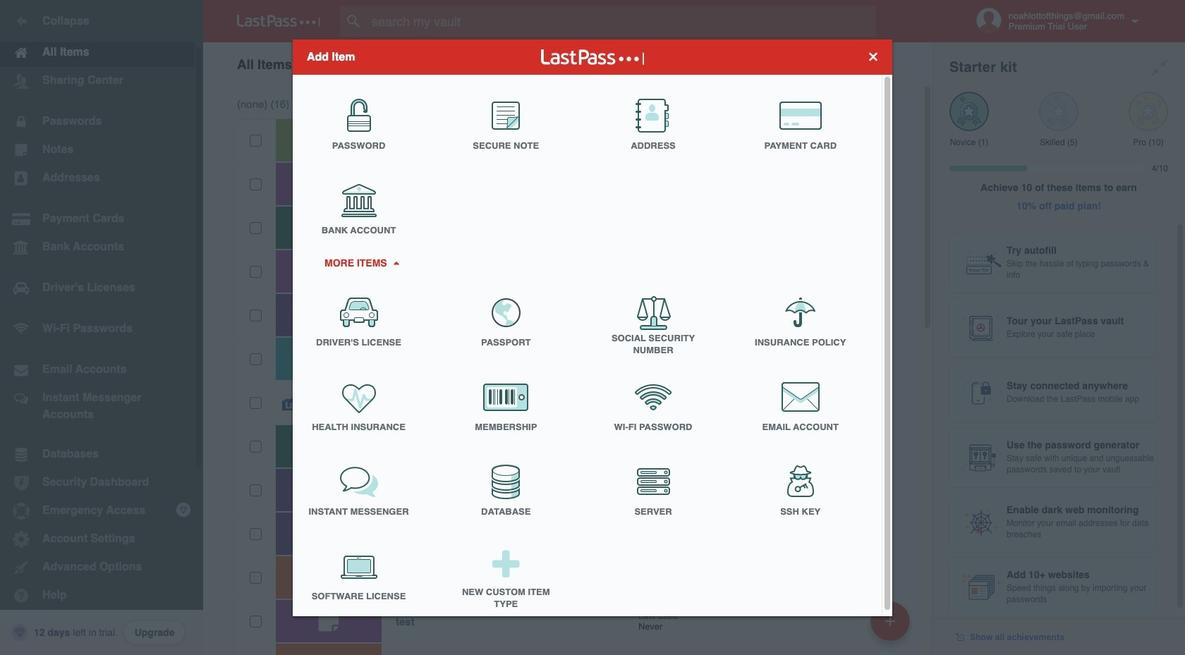 Task type: describe. For each thing, give the bounding box(es) containing it.
lastpass image
[[237, 15, 320, 28]]

vault options navigation
[[203, 42, 933, 85]]

Search search field
[[340, 6, 904, 37]]

search my vault text field
[[340, 6, 904, 37]]

new item image
[[886, 616, 896, 626]]

main navigation navigation
[[0, 0, 203, 656]]



Task type: vqa. For each thing, say whether or not it's contained in the screenshot.
password field
no



Task type: locate. For each thing, give the bounding box(es) containing it.
caret right image
[[391, 261, 401, 265]]

dialog
[[293, 39, 893, 621]]

new item navigation
[[866, 598, 919, 656]]



